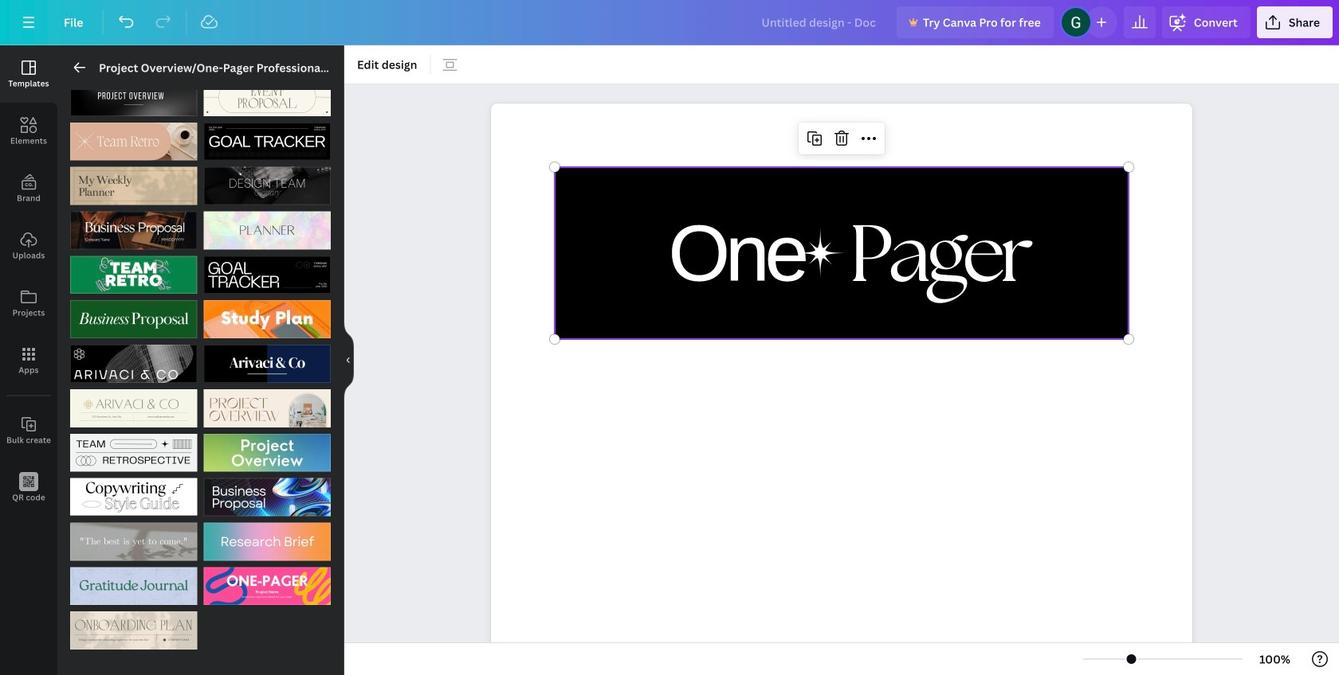 Task type: vqa. For each thing, say whether or not it's contained in the screenshot.
Project Overview/One-Pager Professional Docs Banner in Beige Brown Warm Classic Style image
yes



Task type: locate. For each thing, give the bounding box(es) containing it.
goal tracker personal docs banner in black white sleek monochrome style group up study plan docs banner in bright orange white vibrant professional style 'image'
[[204, 247, 331, 294]]

event/business proposal professional docs banner in beige dark brown warm classic style group
[[204, 78, 331, 116]]

goal tracker personal docs banner in black white sleek monochrome style image down event/business proposal professional docs banner in beige dark brown warm classic style group
[[204, 123, 331, 161]]

1 goal tracker personal docs banner in black white sleek monochrome style group from the top
[[204, 113, 331, 161]]

design team glossary docs banner in black and white editorial style image
[[204, 167, 331, 205]]

project overview docs banner in light green blue vibrant professional style image
[[204, 434, 331, 472]]

black clean and minimalist project overview docs banner image
[[70, 78, 197, 116]]

interview preparations docs banner in beige black and white classic professional style group
[[70, 514, 197, 561]]

onboarding plan professional docs banner in beige ash grey warm classic style group
[[70, 603, 197, 650]]

goal tracker personal docs banner in black white sleek monochrome style group for team retro professional docs banner in green pastel purple playful abstract style image
[[204, 247, 331, 294]]

black clean and minimalist project overview docs banner group
[[70, 78, 197, 116]]

team retro professional docs banner in salmon tan warm classic style image
[[70, 123, 197, 161]]

white holographic background planner docs banner group
[[204, 202, 331, 250]]

team retro professional docs banner in salmon tan warm classic style group
[[70, 113, 197, 161]]

white holographic background planner docs banner image
[[204, 212, 331, 250]]

letterhead professional docs banner in black dark blue traditional corporate style group
[[204, 336, 331, 383]]

study plan docs banner in bright orange white vibrant professional style group
[[204, 291, 331, 339]]

goal tracker personal docs banner in black white sleek monochrome style image
[[204, 123, 331, 161], [204, 256, 331, 294]]

None text field
[[491, 104, 1192, 676]]

copywriting style guide docs banner in black and white editorial style group
[[70, 469, 197, 517]]

event/business proposal professional docs banner in green white traditional corporate style image
[[70, 301, 197, 339]]

event/business proposal professional docs banner in dark brown white photocentric style group
[[70, 202, 197, 250]]

0 vertical spatial goal tracker personal docs banner in black white sleek monochrome style image
[[204, 123, 331, 161]]

1 vertical spatial goal tracker personal docs banner in black white sleek monochrome style image
[[204, 256, 331, 294]]

side panel tab list
[[0, 45, 57, 517]]

Zoom button
[[1249, 647, 1301, 673]]

letterhead professional docs banner in beige mustard dark brown warm classic style group
[[70, 380, 197, 428]]

goal tracker personal docs banner in black white sleek monochrome style group up design team glossary docs banner in black and white editorial style image
[[204, 113, 331, 161]]

goal tracker personal docs banner in black white sleek monochrome style group
[[204, 113, 331, 161], [204, 247, 331, 294]]

planner personal docs banner in tan ash grey warm classic style group
[[70, 158, 197, 205]]

event/business proposal professional docs banner in green white traditional corporate style group
[[70, 291, 197, 339]]

event/business proposal professional docs banner in black dark blue dark tech style group
[[204, 469, 331, 517]]

1 vertical spatial goal tracker personal docs banner in black white sleek monochrome style group
[[204, 247, 331, 294]]

2 goal tracker personal docs banner in black white sleek monochrome style group from the top
[[204, 247, 331, 294]]

2 goal tracker personal docs banner in black white sleek monochrome style image from the top
[[204, 256, 331, 294]]

letterhead professional docs banner in black white sleek monochrome style image
[[70, 345, 197, 383]]

onboarding plan professional docs banner in beige ash grey warm classic style image
[[70, 612, 197, 650]]

team retro professional docs banner in green pastel purple playful abstract style image
[[70, 256, 197, 294]]

1 goal tracker personal docs banner in black white sleek monochrome style image from the top
[[204, 123, 331, 161]]

event/business proposal professional docs banner in black dark blue dark tech style image
[[204, 479, 331, 517]]

goal tracker personal docs banner in black white sleek monochrome style image up study plan docs banner in bright orange white vibrant professional style 'image'
[[204, 256, 331, 294]]

letterhead professional docs banner in beige mustard dark brown warm classic style image
[[70, 390, 197, 428]]

goal tracker personal docs banner in black white sleek monochrome style image for goal tracker personal docs banner in black white sleek monochrome style group corresponding to team retro professional docs banner in salmon tan warm classic style image
[[204, 123, 331, 161]]

0 vertical spatial goal tracker personal docs banner in black white sleek monochrome style group
[[204, 113, 331, 161]]

planner personal docs banner in tan ash grey warm classic style image
[[70, 167, 197, 205]]

team retro professional docs banner in grey black sleek monochrome style image
[[70, 434, 197, 472]]

letterhead professional docs banner in black dark blue traditional corporate style image
[[204, 345, 331, 383]]



Task type: describe. For each thing, give the bounding box(es) containing it.
project overview/one-pager professional docs banner in beige brown warm classic style group
[[204, 380, 331, 428]]

main menu bar
[[0, 0, 1339, 45]]

project overview/one-pager professional docs banner in pink dark blue yellow playful abstract style group
[[204, 558, 331, 606]]

goal tracker personal docs banner in black white sleek monochrome style image for team retro professional docs banner in green pastel purple playful abstract style image's goal tracker personal docs banner in black white sleek monochrome style group
[[204, 256, 331, 294]]

study plan docs banner in bright orange white vibrant professional style image
[[204, 301, 331, 339]]

event/business proposal professional docs banner in dark brown white photocentric style image
[[70, 212, 197, 250]]

team retro professional docs banner in green pastel purple playful abstract style group
[[70, 247, 197, 294]]

interview preparations docs banner in beige black and white classic professional style image
[[70, 523, 197, 561]]

project overview/one-pager professional docs banner in pink dark blue yellow playful abstract style image
[[204, 568, 331, 606]]

gratitude journal docs banner in light blue green vibrant professional style image
[[70, 568, 197, 606]]

hide image
[[344, 322, 354, 399]]

event/business proposal professional docs banner in beige dark brown warm classic style image
[[204, 78, 331, 116]]

goal tracker personal docs banner in black white sleek monochrome style group for team retro professional docs banner in salmon tan warm classic style image
[[204, 113, 331, 161]]

Design title text field
[[749, 6, 890, 38]]

copywriting style guide docs banner in black and white editorial style image
[[70, 479, 197, 517]]

letterhead professional docs banner in black white sleek monochrome style group
[[70, 336, 197, 383]]

project overview/one-pager professional docs banner in beige brown warm classic style image
[[204, 390, 331, 428]]

research brief docs banner in orange teal pink soft pastels style image
[[204, 523, 331, 561]]

project overview docs banner in light green blue vibrant professional style group
[[204, 425, 331, 472]]

gratitude journal docs banner in light blue green vibrant professional style group
[[70, 558, 197, 606]]

design team glossary docs banner in black and white editorial style group
[[204, 158, 331, 205]]

research brief docs banner in orange teal pink soft pastels style group
[[204, 514, 331, 561]]

team retro professional docs banner in grey black sleek monochrome style group
[[70, 425, 197, 472]]



